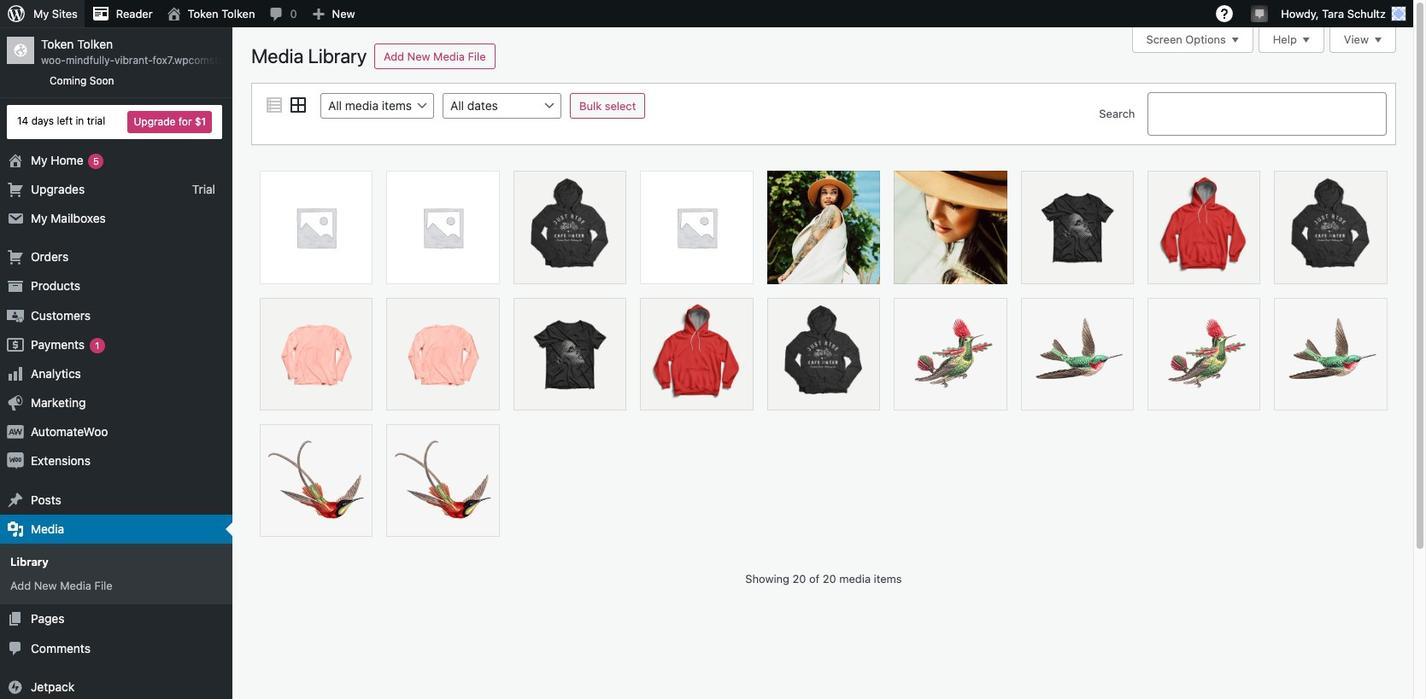 Task type: vqa. For each thing, say whether or not it's contained in the screenshot.
Social
no



Task type: locate. For each thing, give the bounding box(es) containing it.
14
[[17, 115, 28, 127]]

tolken inside token tolken woo-mindfully-vibrant-fox7.wpcomstaging.com coming soon
[[77, 37, 113, 51]]

schultz
[[1347, 7, 1386, 21]]

1 horizontal spatial 20
[[823, 573, 836, 586]]

placeholder image image
[[387, 171, 500, 284], [513, 171, 627, 284], [640, 171, 753, 284], [767, 171, 880, 284], [894, 171, 1007, 284], [1021, 171, 1134, 284], [1148, 171, 1261, 284], [1274, 171, 1388, 284], [260, 298, 373, 411], [387, 298, 500, 411], [513, 298, 627, 411], [640, 298, 753, 411], [767, 298, 880, 411], [894, 298, 1007, 411], [1021, 298, 1134, 411], [1148, 298, 1261, 411], [1274, 298, 1388, 411], [260, 425, 373, 538], [387, 425, 500, 538]]

screen options
[[1146, 33, 1226, 47]]

for
[[178, 115, 192, 128]]

woocommerce-placeholder checkbox
[[253, 164, 380, 291]]

automatewoo
[[31, 425, 108, 439]]

customers
[[31, 308, 91, 323]]

0 vertical spatial token
[[188, 7, 218, 21]]

bulk select button
[[570, 93, 645, 119]]

new inside dropdown button
[[407, 50, 430, 63]]

add inside dropdown button
[[384, 50, 404, 63]]

my left 'sites'
[[33, 7, 49, 21]]

Placeholder Image checkbox
[[887, 164, 1014, 291], [1014, 164, 1141, 291], [253, 291, 380, 418], [507, 291, 633, 418], [760, 291, 887, 418], [1141, 291, 1268, 418], [1268, 291, 1394, 418], [380, 418, 507, 545]]

20 right of
[[823, 573, 836, 586]]

1 horizontal spatial add
[[384, 50, 404, 63]]

add
[[384, 50, 404, 63], [10, 580, 31, 593]]

token inside toolbar navigation
[[188, 7, 218, 21]]

new
[[332, 7, 355, 21], [407, 50, 430, 63], [34, 580, 57, 593]]

1 vertical spatial my
[[31, 153, 47, 167]]

token up woo- on the left top of page
[[41, 37, 74, 51]]

token for token tolken woo-mindfully-vibrant-fox7.wpcomstaging.com coming soon
[[41, 37, 74, 51]]

my mailboxes
[[31, 211, 106, 226]]

upgrade for $1
[[134, 115, 206, 128]]

0 horizontal spatial tolken
[[77, 37, 113, 51]]

tolken for token tolken woo-mindfully-vibrant-fox7.wpcomstaging.com coming soon
[[77, 37, 113, 51]]

0 horizontal spatial token
[[41, 37, 74, 51]]

1 horizontal spatial add new media file
[[384, 50, 486, 63]]

0 link
[[262, 0, 304, 27]]

file for add new media file link
[[94, 580, 112, 593]]

2 horizontal spatial new
[[407, 50, 430, 63]]

help button
[[1259, 27, 1324, 53]]

1 vertical spatial tolken
[[77, 37, 113, 51]]

new for add new media file link
[[34, 580, 57, 593]]

tolken
[[222, 7, 255, 21], [77, 37, 113, 51]]

my home 5
[[31, 153, 99, 167]]

5
[[93, 155, 99, 166]]

0 horizontal spatial new
[[34, 580, 57, 593]]

tolken inside token tolken link
[[222, 7, 255, 21]]

1 horizontal spatial token
[[188, 7, 218, 21]]

my for my home 5
[[31, 153, 47, 167]]

token tolken link
[[159, 0, 262, 27]]

file inside dropdown button
[[468, 50, 486, 63]]

library down new "link"
[[308, 44, 367, 68]]

my down upgrades
[[31, 211, 47, 226]]

1 vertical spatial add new media file
[[10, 580, 112, 593]]

1 vertical spatial token
[[41, 37, 74, 51]]

0
[[290, 7, 297, 21]]

$1
[[195, 115, 206, 128]]

add new media file
[[384, 50, 486, 63], [10, 580, 112, 593]]

0 vertical spatial file
[[468, 50, 486, 63]]

add new media file inside dropdown button
[[384, 50, 486, 63]]

2 20 from the left
[[823, 573, 836, 586]]

my left home at left
[[31, 153, 47, 167]]

add inside main menu navigation
[[10, 580, 31, 593]]

extensions
[[31, 454, 90, 469]]

token inside token tolken woo-mindfully-vibrant-fox7.wpcomstaging.com coming soon
[[41, 37, 74, 51]]

my sites link
[[0, 0, 84, 27]]

reader
[[116, 7, 153, 21]]

media inside dropdown button
[[433, 50, 465, 63]]

1 vertical spatial add
[[10, 580, 31, 593]]

new inside main menu navigation
[[34, 580, 57, 593]]

1 vertical spatial file
[[94, 580, 112, 593]]

marketing link
[[0, 389, 232, 418]]

0 horizontal spatial add
[[10, 580, 31, 593]]

add new media file inside main menu navigation
[[10, 580, 112, 593]]

token tolken woo-mindfully-vibrant-fox7.wpcomstaging.com coming soon
[[41, 37, 268, 87]]

new inside "link"
[[332, 7, 355, 21]]

library up pages
[[10, 555, 48, 569]]

in
[[76, 115, 84, 127]]

tolken for token tolken
[[222, 7, 255, 21]]

new for add new media file dropdown button
[[407, 50, 430, 63]]

my inside toolbar navigation
[[33, 7, 49, 21]]

0 vertical spatial add new media file
[[384, 50, 486, 63]]

screen options button
[[1132, 27, 1253, 53]]

file
[[468, 50, 486, 63], [94, 580, 112, 593]]

2 vertical spatial new
[[34, 580, 57, 593]]

1 vertical spatial new
[[407, 50, 430, 63]]

0 horizontal spatial 20
[[793, 573, 806, 586]]

toolbar navigation
[[0, 0, 1413, 31]]

coming
[[50, 74, 87, 87]]

1 horizontal spatial new
[[332, 7, 355, 21]]

media link
[[0, 515, 232, 544]]

items
[[874, 573, 902, 586]]

0 horizontal spatial library
[[10, 555, 48, 569]]

media
[[251, 44, 304, 68], [433, 50, 465, 63], [31, 522, 64, 536], [60, 580, 91, 593]]

0 vertical spatial library
[[308, 44, 367, 68]]

showing 20 of 20 media items
[[745, 573, 902, 586]]

1 horizontal spatial tolken
[[222, 7, 255, 21]]

0 vertical spatial new
[[332, 7, 355, 21]]

0 horizontal spatial add new media file
[[10, 580, 112, 593]]

payments 1
[[31, 337, 100, 352]]

0 vertical spatial tolken
[[222, 7, 255, 21]]

file inside main menu navigation
[[94, 580, 112, 593]]

my
[[33, 7, 49, 21], [31, 153, 47, 167], [31, 211, 47, 226]]

orders link
[[0, 243, 232, 272]]

1 horizontal spatial library
[[308, 44, 367, 68]]

add up pages
[[10, 580, 31, 593]]

add right media library
[[384, 50, 404, 63]]

mindfully-
[[66, 54, 115, 67]]

tolken left 0 link
[[222, 7, 255, 21]]

1 horizontal spatial file
[[468, 50, 486, 63]]

token
[[188, 7, 218, 21], [41, 37, 74, 51]]

20 left of
[[793, 573, 806, 586]]

Placeholder Image checkbox
[[380, 164, 507, 291], [507, 164, 633, 291], [633, 164, 760, 291], [760, 164, 887, 291], [1141, 164, 1268, 291], [1268, 164, 1394, 291], [380, 291, 507, 418], [633, 291, 760, 418], [887, 291, 1014, 418], [1014, 291, 1141, 418], [253, 418, 380, 545]]

tolken up mindfully-
[[77, 37, 113, 51]]

14 days left in trial
[[17, 115, 105, 127]]

0 vertical spatial add
[[384, 50, 404, 63]]

fox7.wpcomstaging.com
[[153, 54, 268, 67]]

add new media file for add new media file link
[[10, 580, 112, 593]]

1 vertical spatial library
[[10, 555, 48, 569]]

add for add new media file link
[[10, 580, 31, 593]]

token tolken
[[188, 7, 255, 21]]

0 horizontal spatial file
[[94, 580, 112, 593]]

20
[[793, 573, 806, 586], [823, 573, 836, 586]]

2 vertical spatial my
[[31, 211, 47, 226]]

library
[[308, 44, 367, 68], [10, 555, 48, 569]]

0 vertical spatial my
[[33, 7, 49, 21]]

token up fox7.wpcomstaging.com
[[188, 7, 218, 21]]



Task type: describe. For each thing, give the bounding box(es) containing it.
Search search field
[[1148, 92, 1387, 136]]

vibrant-
[[115, 54, 153, 67]]

1 20 from the left
[[793, 573, 806, 586]]

products
[[31, 279, 80, 293]]

bulk
[[579, 99, 602, 113]]

view
[[1344, 33, 1369, 47]]

sites
[[52, 7, 78, 21]]

jetpack link
[[0, 673, 232, 700]]

comments
[[31, 641, 90, 656]]

view button
[[1329, 27, 1396, 53]]

products link
[[0, 272, 232, 301]]

customers link
[[0, 301, 232, 330]]

add for add new media file dropdown button
[[384, 50, 404, 63]]

select
[[605, 99, 636, 113]]

my sites
[[33, 7, 78, 21]]

home
[[51, 153, 83, 167]]

pages
[[31, 612, 64, 627]]

posts link
[[0, 486, 232, 515]]

bulk select
[[579, 99, 636, 113]]

soon
[[90, 74, 114, 87]]

howdy,
[[1281, 7, 1319, 21]]

media
[[839, 573, 871, 586]]

upgrades
[[31, 182, 85, 196]]

days
[[31, 115, 54, 127]]

woo-
[[41, 54, 66, 67]]

help
[[1273, 33, 1297, 47]]

file for add new media file dropdown button
[[468, 50, 486, 63]]

my for my sites
[[33, 7, 49, 21]]

new link
[[304, 0, 362, 27]]

posts
[[31, 493, 61, 507]]

marketing
[[31, 396, 86, 410]]

showing
[[745, 573, 790, 586]]

screen
[[1146, 33, 1182, 47]]

library link
[[0, 550, 232, 574]]

upgrade
[[134, 115, 176, 128]]

reader link
[[84, 0, 159, 27]]

mailboxes
[[51, 211, 106, 226]]

analytics link
[[0, 360, 232, 389]]

upgrade for $1 button
[[128, 111, 212, 133]]

my mailboxes link
[[0, 204, 232, 233]]

search
[[1099, 107, 1135, 121]]

add new media file for add new media file dropdown button
[[384, 50, 486, 63]]

jetpack
[[31, 680, 75, 695]]

trial
[[192, 182, 215, 196]]

analytics
[[31, 366, 81, 381]]

1
[[95, 340, 100, 351]]

woocommerce placeholder image
[[260, 171, 373, 284]]

comments link
[[0, 635, 232, 664]]

left
[[57, 115, 73, 127]]

tara
[[1322, 7, 1344, 21]]

options
[[1186, 33, 1226, 47]]

library inside main menu navigation
[[10, 555, 48, 569]]

add new media file button
[[374, 44, 495, 69]]

main menu navigation
[[0, 27, 268, 700]]

automatewoo link
[[0, 418, 232, 447]]

pages link
[[0, 605, 232, 635]]

howdy, tara schultz
[[1281, 7, 1386, 21]]

orders
[[31, 250, 68, 264]]

extensions link
[[0, 447, 232, 477]]

add new media file link
[[0, 574, 232, 598]]

media library
[[251, 44, 367, 68]]

payments
[[31, 337, 85, 352]]

notification image
[[1253, 6, 1267, 20]]

of
[[809, 573, 820, 586]]

token for token tolken
[[188, 7, 218, 21]]

my for my mailboxes
[[31, 211, 47, 226]]

trial
[[87, 115, 105, 127]]



